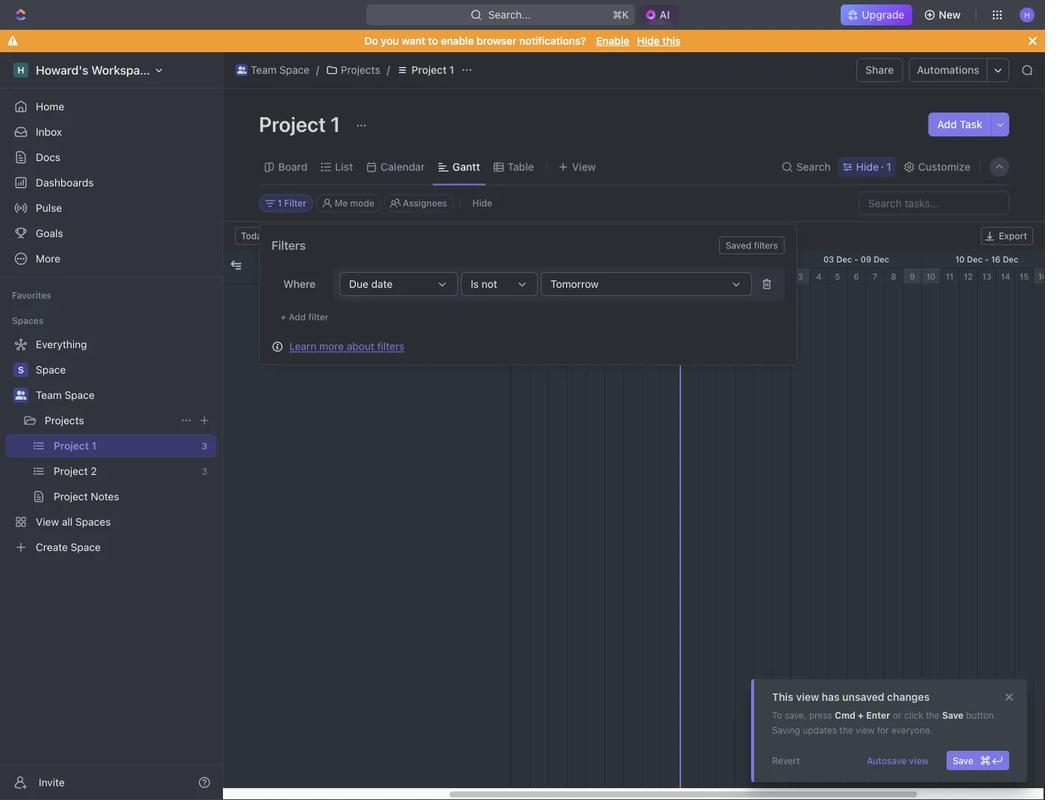 Task type: locate. For each thing, give the bounding box(es) containing it.
1 vertical spatial save
[[953, 756, 974, 766]]

26 element
[[661, 268, 680, 285]]

project inside 'cell'
[[296, 292, 327, 303]]

hide right search
[[856, 161, 879, 173]]

+ left filter
[[281, 312, 286, 322]]

1 vertical spatial projects link
[[45, 409, 175, 433]]

19 nov - 25 nov element
[[531, 251, 661, 267]]

11 element
[[941, 268, 960, 285]]

view left for
[[856, 725, 875, 736]]

28 element
[[698, 268, 717, 285]]

18
[[516, 272, 526, 281]]

24
[[627, 272, 638, 281]]

0 horizontal spatial view
[[796, 691, 819, 704]]

26 right 25 element
[[665, 272, 675, 281]]

1 horizontal spatial today
[[683, 288, 705, 296]]

 image
[[231, 260, 241, 270]]

0 vertical spatial team space link
[[232, 61, 313, 79]]

space right user group image
[[65, 389, 95, 401]]

inbox
[[36, 126, 62, 138]]

browser
[[477, 35, 517, 47]]

26
[[693, 254, 704, 264], [665, 272, 675, 281]]

0 horizontal spatial team space
[[36, 389, 95, 401]]

tree
[[6, 333, 216, 560]]

project inside 'link'
[[412, 64, 447, 76]]

due date
[[349, 278, 393, 290]]

hide for hide 1
[[856, 161, 879, 173]]

dec up the 14 element
[[1003, 254, 1019, 264]]

30 element
[[736, 268, 754, 285]]

2 vertical spatial project
[[296, 292, 327, 303]]

project 1 inside 'cell'
[[296, 292, 334, 303]]

26 left 'nov'
[[693, 254, 704, 264]]

share
[[866, 64, 894, 76]]

0 horizontal spatial space
[[65, 389, 95, 401]]

the down cmd
[[840, 725, 853, 736]]

space right user group icon
[[280, 64, 310, 76]]

add
[[938, 118, 957, 131], [289, 312, 306, 322]]

2 - from the left
[[855, 254, 859, 264]]

view inside button
[[909, 756, 929, 766]]

1 horizontal spatial 10
[[956, 254, 965, 264]]

saved filters
[[726, 240, 778, 251]]

16
[[991, 254, 1001, 264], [1038, 272, 1045, 281]]

2 horizontal spatial hide
[[856, 161, 879, 173]]

- left 02
[[724, 254, 728, 264]]

1 vertical spatial today
[[683, 288, 705, 296]]

1 dec from the left
[[743, 254, 759, 264]]

0 horizontal spatial projects
[[45, 414, 84, 427]]

dec right 03
[[837, 254, 852, 264]]

home link
[[6, 95, 216, 119]]

1 vertical spatial +
[[858, 710, 864, 721]]

17
[[498, 272, 507, 281]]

nov
[[706, 254, 722, 264]]

view up "save," at the bottom right of the page
[[796, 691, 819, 704]]

1 horizontal spatial 26
[[693, 254, 704, 264]]

1 horizontal spatial hide
[[637, 35, 660, 47]]

project
[[412, 64, 447, 76], [259, 112, 326, 136], [296, 292, 327, 303]]

14 element
[[997, 268, 1016, 285]]

22
[[590, 272, 601, 281]]

0 vertical spatial 16
[[991, 254, 1001, 264]]

board link
[[275, 157, 308, 178]]

5 dec from the left
[[1003, 254, 1019, 264]]

0 horizontal spatial today
[[241, 231, 267, 241]]

hide 1
[[856, 161, 892, 173]]

unsaved
[[843, 691, 885, 704]]

0 vertical spatial project 1
[[412, 64, 454, 76]]

automations
[[917, 64, 980, 76]]

dashboards
[[36, 176, 94, 189]]

project down the to
[[412, 64, 447, 76]]

task
[[960, 118, 983, 131]]

search...
[[489, 9, 531, 21]]

filters right about
[[377, 340, 405, 353]]

filter
[[308, 312, 329, 322]]

1 horizontal spatial -
[[855, 254, 859, 264]]

1 vertical spatial 10
[[927, 272, 936, 281]]

0 horizontal spatial /
[[316, 64, 319, 76]]

you
[[381, 35, 399, 47]]

0 vertical spatial team space
[[251, 64, 310, 76]]

+ right cmd
[[858, 710, 864, 721]]

2 horizontal spatial -
[[985, 254, 989, 264]]

6
[[854, 272, 859, 281]]

user group image
[[237, 66, 246, 74]]

dec for 03 dec - 09 dec
[[874, 254, 890, 264]]

2 horizontal spatial view
[[909, 756, 929, 766]]

13 element
[[978, 268, 997, 285]]

1 vertical spatial space
[[65, 389, 95, 401]]

team space link
[[232, 61, 313, 79], [36, 384, 213, 407]]

 image inside project 1 tree grid
[[231, 260, 241, 270]]

projects link
[[322, 61, 384, 79], [45, 409, 175, 433]]

1 vertical spatial 26
[[665, 272, 675, 281]]

25 element
[[642, 268, 661, 285]]

- for 09
[[855, 254, 859, 264]]

0 vertical spatial today
[[241, 231, 267, 241]]

1 vertical spatial team space link
[[36, 384, 213, 407]]

project 1 for project 1 'link' at top
[[412, 64, 454, 76]]

user group image
[[15, 391, 26, 400]]

calendar
[[381, 161, 425, 173]]

15 element
[[1016, 268, 1034, 285]]

the right the 'click'
[[926, 710, 940, 721]]

project 1 cell
[[268, 285, 462, 311]]

press
[[809, 710, 832, 721]]

4
[[817, 272, 822, 281]]

name column header
[[268, 251, 462, 284]]

1 - from the left
[[724, 254, 728, 264]]

hide down gantt
[[473, 198, 493, 209]]

10 left "11"
[[927, 272, 936, 281]]

save left button.
[[942, 710, 964, 721]]

27
[[684, 272, 694, 281]]

1 horizontal spatial /
[[387, 64, 390, 76]]

3 column header from the left
[[462, 251, 484, 284]]

0 vertical spatial save
[[942, 710, 964, 721]]

project up board
[[259, 112, 326, 136]]

0 vertical spatial view
[[796, 691, 819, 704]]

add inside button
[[938, 118, 957, 131]]

0 horizontal spatial +
[[281, 312, 286, 322]]

project 1 up board
[[259, 112, 345, 136]]

autosave
[[867, 756, 907, 766]]

8
[[891, 272, 897, 281]]

team right user group icon
[[251, 64, 277, 76]]

dec up 12 "element"
[[967, 254, 983, 264]]

1 vertical spatial the
[[840, 725, 853, 736]]

add task
[[938, 118, 983, 131]]

project 1 up filter
[[296, 292, 334, 303]]

this view has unsaved changes to save, press cmd + enter or click the save button. saving updates the view for everyone.
[[772, 691, 997, 736]]

today inside button
[[241, 231, 267, 241]]

hide inside button
[[473, 198, 493, 209]]

10 for 10
[[927, 272, 936, 281]]

0 horizontal spatial the
[[840, 725, 853, 736]]

team inside sidebar navigation
[[36, 389, 62, 401]]

favorites button
[[6, 287, 57, 304]]

0 horizontal spatial -
[[724, 254, 728, 264]]

add left filter
[[289, 312, 306, 322]]

0 vertical spatial add
[[938, 118, 957, 131]]

team space link inside tree
[[36, 384, 213, 407]]

favorites
[[12, 290, 51, 301]]

1 horizontal spatial view
[[856, 725, 875, 736]]

1 vertical spatial view
[[856, 725, 875, 736]]

this
[[772, 691, 794, 704]]

team space right user group icon
[[251, 64, 310, 76]]

projects
[[341, 64, 380, 76], [45, 414, 84, 427]]

has
[[822, 691, 840, 704]]

- left 09
[[855, 254, 859, 264]]

0 vertical spatial the
[[926, 710, 940, 721]]

hide left this
[[637, 35, 660, 47]]

2 vertical spatial project 1
[[296, 292, 334, 303]]

1 horizontal spatial team
[[251, 64, 277, 76]]

project down where
[[296, 292, 327, 303]]

team right user group image
[[36, 389, 62, 401]]

2 vertical spatial hide
[[473, 198, 493, 209]]

+ inside this view has unsaved changes to save, press cmd + enter or click the save button. saving updates the view for everyone.
[[858, 710, 864, 721]]

1 horizontal spatial add
[[938, 118, 957, 131]]

09
[[861, 254, 872, 264]]

autosave view button
[[861, 751, 935, 771]]

today down "27" element
[[683, 288, 705, 296]]

1 horizontal spatial +
[[858, 710, 864, 721]]

3 - from the left
[[985, 254, 989, 264]]

0 vertical spatial projects link
[[322, 61, 384, 79]]

or
[[893, 710, 902, 721]]

0 horizontal spatial 26
[[665, 272, 675, 281]]

the
[[926, 710, 940, 721], [840, 725, 853, 736]]

1 filter
[[278, 198, 306, 209]]

10 element
[[922, 268, 941, 285]]

16 up 13 element
[[991, 254, 1001, 264]]

filters
[[272, 238, 306, 253], [754, 240, 778, 251], [377, 340, 405, 353]]

tree inside sidebar navigation
[[6, 333, 216, 560]]

pulse link
[[6, 196, 216, 220]]

column header
[[223, 251, 245, 284], [245, 251, 268, 284], [462, 251, 484, 284], [484, 251, 510, 284]]

10 dec - 16 dec
[[956, 254, 1019, 264]]

0 vertical spatial hide
[[637, 35, 660, 47]]

16 right "15" element
[[1038, 272, 1045, 281]]

filters right saved
[[754, 240, 778, 251]]

add left the "task"
[[938, 118, 957, 131]]

-
[[724, 254, 728, 264], [855, 254, 859, 264], [985, 254, 989, 264]]

1 vertical spatial team space
[[36, 389, 95, 401]]

dec right 09
[[874, 254, 890, 264]]

space
[[280, 64, 310, 76], [65, 389, 95, 401]]

0 vertical spatial project
[[412, 64, 447, 76]]

- for 02
[[724, 254, 728, 264]]

0 horizontal spatial team
[[36, 389, 62, 401]]

03 dec - 09 dec
[[824, 254, 890, 264]]

project 1 down the to
[[412, 64, 454, 76]]

1 horizontal spatial 16
[[1038, 272, 1045, 281]]

dec down saved filters
[[743, 254, 759, 264]]

1 vertical spatial projects
[[45, 414, 84, 427]]

dec
[[743, 254, 759, 264], [837, 254, 852, 264], [874, 254, 890, 264], [967, 254, 983, 264], [1003, 254, 1019, 264]]

0 horizontal spatial 10
[[927, 272, 936, 281]]

row
[[223, 251, 510, 285]]

assignees button
[[384, 194, 454, 212]]

 image
[[492, 263, 502, 273]]

project 1 for project 1 'cell'
[[296, 292, 334, 303]]

notifications?
[[519, 35, 586, 47]]

1 vertical spatial hide
[[856, 161, 879, 173]]

gantt
[[453, 161, 480, 173]]

team space inside sidebar navigation
[[36, 389, 95, 401]]

hide for hide
[[473, 198, 493, 209]]

23
[[609, 272, 619, 281]]

project for project 1 'link' at top
[[412, 64, 447, 76]]

13
[[983, 272, 992, 281]]

filters up where
[[272, 238, 306, 253]]

tree containing team space
[[6, 333, 216, 560]]

03 dec - 09 dec element
[[792, 251, 922, 267]]

1 vertical spatial team
[[36, 389, 62, 401]]

everyone.
[[892, 725, 933, 736]]

revert button
[[766, 751, 806, 771]]

save down button.
[[953, 756, 974, 766]]

10 for 10 dec - 16 dec
[[956, 254, 965, 264]]

today down 1 filter dropdown button
[[241, 231, 267, 241]]

view
[[796, 691, 819, 704], [856, 725, 875, 736], [909, 756, 929, 766]]

team space right user group image
[[36, 389, 95, 401]]

24 element
[[624, 268, 642, 285]]

0 horizontal spatial hide
[[473, 198, 493, 209]]

1 vertical spatial add
[[289, 312, 306, 322]]

due date button
[[340, 272, 458, 296]]

3 dec from the left
[[874, 254, 890, 264]]

1 horizontal spatial projects link
[[322, 61, 384, 79]]

- up 13
[[985, 254, 989, 264]]

0 horizontal spatial team space link
[[36, 384, 213, 407]]

enable
[[596, 35, 630, 47]]

2 vertical spatial view
[[909, 756, 929, 766]]

1 inside project 1 'link'
[[450, 64, 454, 76]]

10 up '12'
[[956, 254, 965, 264]]

0 vertical spatial 26
[[693, 254, 704, 264]]

0 vertical spatial 10
[[956, 254, 965, 264]]

20 element
[[549, 268, 568, 285]]

4 column header from the left
[[484, 251, 510, 284]]

0 vertical spatial projects
[[341, 64, 380, 76]]

2 / from the left
[[387, 64, 390, 76]]

spaces
[[12, 316, 44, 326]]

/
[[316, 64, 319, 76], [387, 64, 390, 76]]

project 1 inside 'link'
[[412, 64, 454, 76]]

0 horizontal spatial add
[[289, 312, 306, 322]]

view down everyone.
[[909, 756, 929, 766]]

1 horizontal spatial space
[[280, 64, 310, 76]]

3
[[798, 272, 803, 281]]

1 horizontal spatial the
[[926, 710, 940, 721]]

is not button
[[461, 272, 538, 296]]

tomorrow button
[[541, 272, 752, 296]]

save inside this view has unsaved changes to save, press cmd + enter or click the save button. saving updates the view for everyone.
[[942, 710, 964, 721]]

customize button
[[899, 157, 975, 178]]



Task type: describe. For each thing, give the bounding box(es) containing it.
0 horizontal spatial 16
[[991, 254, 1001, 264]]

- for 16
[[985, 254, 989, 264]]

19 element
[[531, 268, 549, 285]]

about
[[347, 340, 374, 353]]

project 1 tree grid
[[223, 251, 510, 788]]

want
[[402, 35, 426, 47]]

25
[[646, 272, 657, 281]]

 image inside project 1 tree grid
[[492, 263, 502, 273]]

export
[[999, 231, 1027, 241]]

20
[[553, 272, 563, 281]]

1 inside project 1 'cell'
[[329, 292, 334, 303]]

dashboards link
[[6, 171, 216, 195]]

save button
[[947, 751, 1010, 771]]

1 horizontal spatial filters
[[377, 340, 405, 353]]

15
[[1020, 272, 1029, 281]]

new
[[939, 9, 961, 21]]

updates
[[803, 725, 837, 736]]

26 nov - 02 dec
[[693, 254, 759, 264]]

do
[[365, 35, 378, 47]]

2 dec from the left
[[837, 254, 852, 264]]

list link
[[332, 157, 353, 178]]

1 column header from the left
[[223, 251, 245, 284]]

docs
[[36, 151, 60, 163]]

7
[[873, 272, 878, 281]]

28
[[702, 272, 713, 281]]

0 vertical spatial +
[[281, 312, 286, 322]]

invite
[[39, 777, 65, 789]]

saved
[[726, 240, 752, 251]]

is not
[[471, 278, 497, 290]]

add task button
[[929, 113, 992, 137]]

search
[[797, 161, 831, 173]]

1 vertical spatial project 1
[[259, 112, 345, 136]]

4 dec from the left
[[967, 254, 983, 264]]

button.
[[966, 710, 997, 721]]

2 horizontal spatial filters
[[754, 240, 778, 251]]

export button
[[981, 227, 1033, 245]]

Search tasks... text field
[[860, 192, 1009, 215]]

board
[[278, 161, 308, 173]]

projects inside sidebar navigation
[[45, 414, 84, 427]]

project 1 - 0.00% row
[[223, 285, 510, 311]]

home
[[36, 100, 64, 113]]

26 nov - 02 dec element
[[661, 251, 792, 267]]

view for autosave
[[909, 756, 929, 766]]

goals link
[[6, 222, 216, 245]]

16 element
[[1034, 268, 1045, 285]]

0 vertical spatial team
[[251, 64, 277, 76]]

enable
[[441, 35, 474, 47]]

assignees
[[403, 198, 447, 209]]

19
[[535, 272, 544, 281]]

1 inside 1 filter dropdown button
[[278, 198, 282, 209]]

list
[[335, 161, 353, 173]]

pulse
[[36, 202, 62, 214]]

tomorrow
[[551, 278, 599, 290]]

21
[[572, 272, 581, 281]]

project 1 link
[[393, 61, 458, 79]]

27 element
[[680, 268, 698, 285]]

project for project 1 'cell'
[[296, 292, 327, 303]]

18 element
[[512, 268, 531, 285]]

enter
[[866, 710, 891, 721]]

29 element
[[717, 268, 736, 285]]

saving
[[772, 725, 800, 736]]

space inside sidebar navigation
[[65, 389, 95, 401]]

learn
[[290, 340, 317, 353]]

9
[[910, 272, 915, 281]]

calendar link
[[378, 157, 425, 178]]

dec for 26 nov - 02 dec
[[743, 254, 759, 264]]

new button
[[918, 3, 970, 27]]

10 dec - 16 dec element
[[922, 251, 1045, 267]]

do you want to enable browser notifications? enable hide this
[[365, 35, 681, 47]]

2 column header from the left
[[245, 251, 268, 284]]

changes
[[887, 691, 930, 704]]

filter
[[284, 198, 306, 209]]

1 vertical spatial project
[[259, 112, 326, 136]]

to
[[772, 710, 782, 721]]

1 / from the left
[[316, 64, 319, 76]]

autosave view
[[867, 756, 929, 766]]

more
[[319, 340, 344, 353]]

where
[[283, 278, 316, 290]]

1 horizontal spatial team space link
[[232, 61, 313, 79]]

03
[[824, 254, 834, 264]]

dec for 10 dec - 16 dec
[[1003, 254, 1019, 264]]

1 horizontal spatial projects
[[341, 64, 380, 76]]

sidebar navigation
[[0, 52, 223, 801]]

is
[[471, 278, 479, 290]]

table
[[508, 161, 534, 173]]

0 horizontal spatial projects link
[[45, 409, 175, 433]]

learn more about filters
[[290, 340, 405, 353]]

save inside "button"
[[953, 756, 974, 766]]

26 for 26 nov - 02 dec
[[693, 254, 704, 264]]

12 element
[[960, 268, 978, 285]]

12 nov - 18 nov element
[[400, 251, 531, 267]]

save,
[[785, 710, 807, 721]]

26 for 26
[[665, 272, 675, 281]]

14
[[1001, 272, 1011, 281]]

21 element
[[568, 268, 586, 285]]

upgrade link
[[841, 4, 912, 25]]

click
[[904, 710, 924, 721]]

17 element
[[493, 268, 512, 285]]

share button
[[857, 58, 903, 82]]

11
[[946, 272, 954, 281]]

22 element
[[586, 268, 605, 285]]

due
[[349, 278, 369, 290]]

for
[[877, 725, 889, 736]]

goals
[[36, 227, 63, 240]]

0 horizontal spatial filters
[[272, 238, 306, 253]]

1 vertical spatial 16
[[1038, 272, 1045, 281]]

1 horizontal spatial team space
[[251, 64, 310, 76]]

02
[[730, 254, 741, 264]]

30
[[739, 272, 750, 281]]

inbox link
[[6, 120, 216, 144]]

23 element
[[605, 268, 624, 285]]

today button
[[235, 227, 273, 245]]

to
[[428, 35, 438, 47]]

12
[[964, 272, 973, 281]]

view for this
[[796, 691, 819, 704]]

0 vertical spatial space
[[280, 64, 310, 76]]

29
[[721, 272, 731, 281]]

⌘k
[[613, 9, 629, 21]]

this
[[663, 35, 681, 47]]



Task type: vqa. For each thing, say whether or not it's contained in the screenshot.
business time image
no



